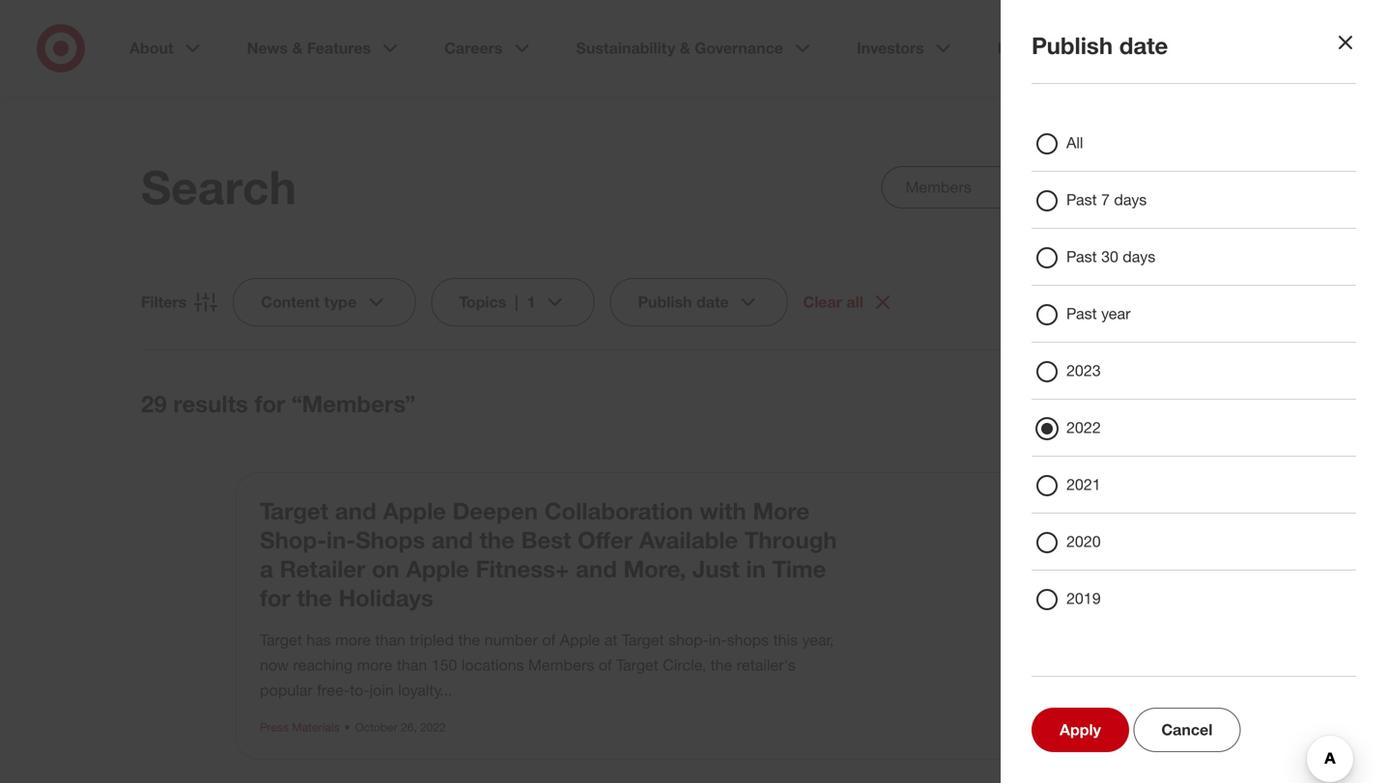 Task type: locate. For each thing, give the bounding box(es) containing it.
2 vertical spatial apple
[[560, 631, 600, 650]]

the
[[480, 526, 515, 554], [297, 584, 332, 612], [458, 631, 480, 650], [711, 656, 733, 675]]

apply button
[[1032, 708, 1130, 753]]

apply
[[1060, 721, 1102, 740]]

date inside dialog
[[1120, 31, 1169, 59]]

1 horizontal spatial publish
[[1032, 31, 1113, 59]]

of up members
[[542, 631, 556, 650]]

0 vertical spatial in-
[[327, 526, 356, 554]]

days right 7
[[1115, 190, 1147, 209]]

publish date inside dialog
[[1032, 31, 1169, 59]]

in- inside the target has more than tripled the number of apple at target shop-in-shops this year, now reaching more than 150 locations members of target circle, the retailer's popular free-to-join loyalty...
[[709, 631, 727, 650]]

target and apple deepen collaboration with more shop-in-shops and the best offer available through a retailer on apple fitness+ and more, just in time for the holidays
[[260, 497, 837, 612]]

1 horizontal spatial in-
[[709, 631, 727, 650]]

members
[[529, 656, 595, 675]]

past year
[[1067, 304, 1131, 323]]

and
[[335, 497, 377, 525], [432, 526, 473, 554], [576, 555, 617, 583]]

1 vertical spatial than
[[397, 656, 427, 675]]

0 horizontal spatial date
[[697, 293, 729, 312]]

in- left this
[[709, 631, 727, 650]]

for
[[255, 390, 285, 418], [260, 584, 291, 612]]

and up shops
[[335, 497, 377, 525]]

2022 right 2022 radio
[[1067, 418, 1101, 437]]

2020
[[1067, 532, 1101, 551]]

1 vertical spatial for
[[260, 584, 291, 612]]

1 horizontal spatial publish date
[[1032, 31, 1169, 59]]

target up now
[[260, 631, 302, 650]]

Past 30 days radio
[[1036, 246, 1059, 270]]

to-
[[350, 681, 370, 700]]

0 horizontal spatial publish
[[638, 293, 692, 312]]

loyalty...
[[398, 681, 453, 700]]

1 horizontal spatial date
[[1120, 31, 1169, 59]]

the up locations
[[458, 631, 480, 650]]

topics  |  1 button
[[431, 278, 595, 327]]

past left 7
[[1067, 190, 1097, 209]]

clear
[[804, 293, 843, 312]]

3 past from the top
[[1067, 304, 1097, 323]]

clear all button
[[804, 291, 895, 314]]

past left year
[[1067, 304, 1097, 323]]

past
[[1067, 190, 1097, 209], [1067, 247, 1097, 266], [1067, 304, 1097, 323]]

and down offer
[[576, 555, 617, 583]]

0 vertical spatial days
[[1115, 190, 1147, 209]]

through
[[745, 526, 837, 554]]

0 horizontal spatial in-
[[327, 526, 356, 554]]

apple left at at the left of the page
[[560, 631, 600, 650]]

1 vertical spatial publish date
[[638, 293, 729, 312]]

days right the 30
[[1123, 247, 1156, 266]]

than
[[375, 631, 406, 650], [397, 656, 427, 675]]

and down deepen
[[432, 526, 473, 554]]

Past year radio
[[1036, 303, 1059, 327]]

0 vertical spatial past
[[1067, 190, 1097, 209]]

in- up the retailer
[[327, 526, 356, 554]]

2 past from the top
[[1067, 247, 1097, 266]]

than left tripled
[[375, 631, 406, 650]]

date
[[1120, 31, 1169, 59], [697, 293, 729, 312]]

filters
[[141, 293, 187, 312]]

for right results
[[255, 390, 285, 418]]

target inside target and apple deepen collaboration with more shop-in-shops and the best offer available through a retailer on apple fitness+ and more, just in time for the holidays
[[260, 497, 329, 525]]

time
[[773, 555, 826, 583]]

october
[[355, 720, 398, 735]]

0 vertical spatial 2022
[[1067, 418, 1101, 437]]

search
[[141, 159, 297, 216]]

more,
[[624, 555, 686, 583]]

0 vertical spatial publish
[[1032, 31, 1113, 59]]

deepen
[[453, 497, 538, 525]]

1 horizontal spatial of
[[599, 656, 612, 675]]

0 vertical spatial of
[[542, 631, 556, 650]]

in
[[746, 555, 766, 583]]

days for past 30 days
[[1123, 247, 1156, 266]]

target
[[260, 497, 329, 525], [260, 631, 302, 650], [622, 631, 664, 650], [617, 656, 659, 675]]

1 horizontal spatial 2022
[[1067, 418, 1101, 437]]

0 vertical spatial for
[[255, 390, 285, 418]]

1 past from the top
[[1067, 190, 1097, 209]]

1 vertical spatial past
[[1067, 247, 1097, 266]]

shops
[[356, 526, 425, 554]]

2 horizontal spatial and
[[576, 555, 617, 583]]

All radio
[[1036, 132, 1059, 156]]

days
[[1115, 190, 1147, 209], [1123, 247, 1156, 266]]

just
[[693, 555, 740, 583]]

0 horizontal spatial 2022
[[420, 720, 446, 735]]

2 vertical spatial past
[[1067, 304, 1097, 323]]

past for past year
[[1067, 304, 1097, 323]]

more
[[335, 631, 371, 650], [357, 656, 393, 675]]

1 vertical spatial and
[[432, 526, 473, 554]]

0 horizontal spatial and
[[335, 497, 377, 525]]

7
[[1102, 190, 1110, 209]]

past for past 7 days
[[1067, 190, 1097, 209]]

locations
[[462, 656, 524, 675]]

available
[[639, 526, 738, 554]]

this
[[774, 631, 798, 650]]

of down at at the left of the page
[[599, 656, 612, 675]]

join
[[370, 681, 394, 700]]

target up shop-
[[260, 497, 329, 525]]

1 horizontal spatial and
[[432, 526, 473, 554]]

apple right on
[[406, 555, 469, 583]]

on
[[372, 555, 400, 583]]

in-
[[327, 526, 356, 554], [709, 631, 727, 650]]

shop-
[[669, 631, 709, 650]]

0 horizontal spatial of
[[542, 631, 556, 650]]

1 vertical spatial of
[[599, 656, 612, 675]]

1 vertical spatial date
[[697, 293, 729, 312]]

year
[[1102, 304, 1131, 323]]

publish
[[1032, 31, 1113, 59], [638, 293, 692, 312]]

0 vertical spatial and
[[335, 497, 377, 525]]

press
[[260, 720, 289, 735]]

more
[[753, 497, 810, 525]]

150
[[432, 656, 457, 675]]

past left the 30
[[1067, 247, 1097, 266]]

than up loyalty...
[[397, 656, 427, 675]]

more up join on the left of page
[[357, 656, 393, 675]]

best
[[521, 526, 571, 554]]

2019
[[1067, 590, 1101, 608]]

2022 radio
[[1036, 417, 1059, 441]]

publish date
[[1032, 31, 1169, 59], [638, 293, 729, 312]]

free-
[[317, 681, 350, 700]]

0 horizontal spatial publish date
[[638, 293, 729, 312]]

1 vertical spatial in-
[[709, 631, 727, 650]]

past 7 days
[[1067, 190, 1147, 209]]

more right has
[[335, 631, 371, 650]]

Past 7 days radio
[[1036, 189, 1059, 213]]

0 vertical spatial date
[[1120, 31, 1169, 59]]

past for past 30 days
[[1067, 247, 1097, 266]]

1 vertical spatial publish
[[638, 293, 692, 312]]

publish date button
[[610, 278, 788, 327]]

holidays
[[339, 584, 434, 612]]

clear all
[[804, 293, 864, 312]]

apple up shops
[[383, 497, 446, 525]]

apple
[[383, 497, 446, 525], [406, 555, 469, 583], [560, 631, 600, 650]]

2022 right 26,
[[420, 720, 446, 735]]

29
[[141, 390, 167, 418]]

fitness+
[[476, 555, 569, 583]]

26,
[[401, 720, 417, 735]]

for down a
[[260, 584, 291, 612]]

1 vertical spatial days
[[1123, 247, 1156, 266]]

of
[[542, 631, 556, 650], [599, 656, 612, 675]]

tripled
[[410, 631, 454, 650]]

publish inside button
[[638, 293, 692, 312]]

0 vertical spatial publish date
[[1032, 31, 1169, 59]]

2022
[[1067, 418, 1101, 437], [420, 720, 446, 735]]



Task type: describe. For each thing, give the bounding box(es) containing it.
2023
[[1067, 361, 1101, 380]]

target and apple deepen collaboration with more shop-in-shops and the best offer available through a retailer on apple fitness+ and more, just in time for the holidays link
[[260, 497, 837, 612]]

the down the retailer
[[297, 584, 332, 612]]

content
[[261, 293, 320, 312]]

type
[[324, 293, 357, 312]]

press materials link
[[260, 720, 340, 735]]

2020 radio
[[1036, 532, 1059, 555]]

shop
[[1313, 39, 1351, 58]]

topics  |  1
[[459, 293, 536, 312]]

apple inside the target has more than tripled the number of apple at target shop-in-shops this year, now reaching more than 150 locations members of target circle, the retailer's popular free-to-join loyalty...
[[560, 631, 600, 650]]

at
[[605, 631, 618, 650]]

content type
[[261, 293, 357, 312]]

2 vertical spatial and
[[576, 555, 617, 583]]

publish date dialog
[[0, 0, 1388, 784]]

2021
[[1067, 475, 1101, 494]]

popular
[[260, 681, 313, 700]]

2022 inside publish date dialog
[[1067, 418, 1101, 437]]

"members"
[[292, 390, 416, 418]]

results
[[173, 390, 248, 418]]

0 vertical spatial apple
[[383, 497, 446, 525]]

2019 radio
[[1036, 589, 1059, 612]]

0 vertical spatial more
[[335, 631, 371, 650]]

retailer's
[[737, 656, 796, 675]]

in- inside target and apple deepen collaboration with more shop-in-shops and the best offer available through a retailer on apple fitness+ and more, just in time for the holidays
[[327, 526, 356, 554]]

has
[[307, 631, 331, 650]]

0 vertical spatial than
[[375, 631, 406, 650]]

all
[[1067, 133, 1084, 152]]

all
[[847, 293, 864, 312]]

shop-
[[260, 526, 327, 554]]

collaboration
[[545, 497, 693, 525]]

29 results for "members"
[[141, 390, 416, 418]]

year,
[[802, 631, 834, 650]]

shop link
[[1289, 39, 1351, 58]]

the down shops
[[711, 656, 733, 675]]

the down deepen
[[480, 526, 515, 554]]

Search search field
[[882, 166, 1247, 209]]

retailer
[[280, 555, 366, 583]]

october 26, 2022
[[355, 720, 446, 735]]

date inside button
[[697, 293, 729, 312]]

number
[[485, 631, 538, 650]]

circle,
[[663, 656, 706, 675]]

target has more than tripled the number of apple at target shop-in-shops this year, now reaching more than 150 locations members of target circle, the retailer's popular free-to-join loyalty...
[[260, 631, 834, 700]]

a
[[260, 555, 273, 583]]

materials
[[292, 720, 340, 735]]

reaching
[[293, 656, 353, 675]]

with
[[700, 497, 747, 525]]

offer
[[578, 526, 633, 554]]

press materials
[[260, 720, 340, 735]]

2023 radio
[[1036, 360, 1059, 384]]

days for past 7 days
[[1115, 190, 1147, 209]]

1 vertical spatial 2022
[[420, 720, 446, 735]]

1 vertical spatial apple
[[406, 555, 469, 583]]

target right at at the left of the page
[[622, 631, 664, 650]]

30
[[1102, 247, 1119, 266]]

2021 radio
[[1036, 475, 1059, 498]]

1 vertical spatial more
[[357, 656, 393, 675]]

past 30 days
[[1067, 247, 1156, 266]]

now
[[260, 656, 289, 675]]

content type button
[[233, 278, 416, 327]]

cancel
[[1162, 721, 1213, 740]]

publish date inside button
[[638, 293, 729, 312]]

for inside target and apple deepen collaboration with more shop-in-shops and the best offer available through a retailer on apple fitness+ and more, just in time for the holidays
[[260, 584, 291, 612]]

shops
[[727, 631, 769, 650]]

target down at at the left of the page
[[617, 656, 659, 675]]

cancel button
[[1134, 708, 1241, 753]]

publish inside dialog
[[1032, 31, 1113, 59]]



Task type: vqa. For each thing, say whether or not it's contained in the screenshot.
offers
no



